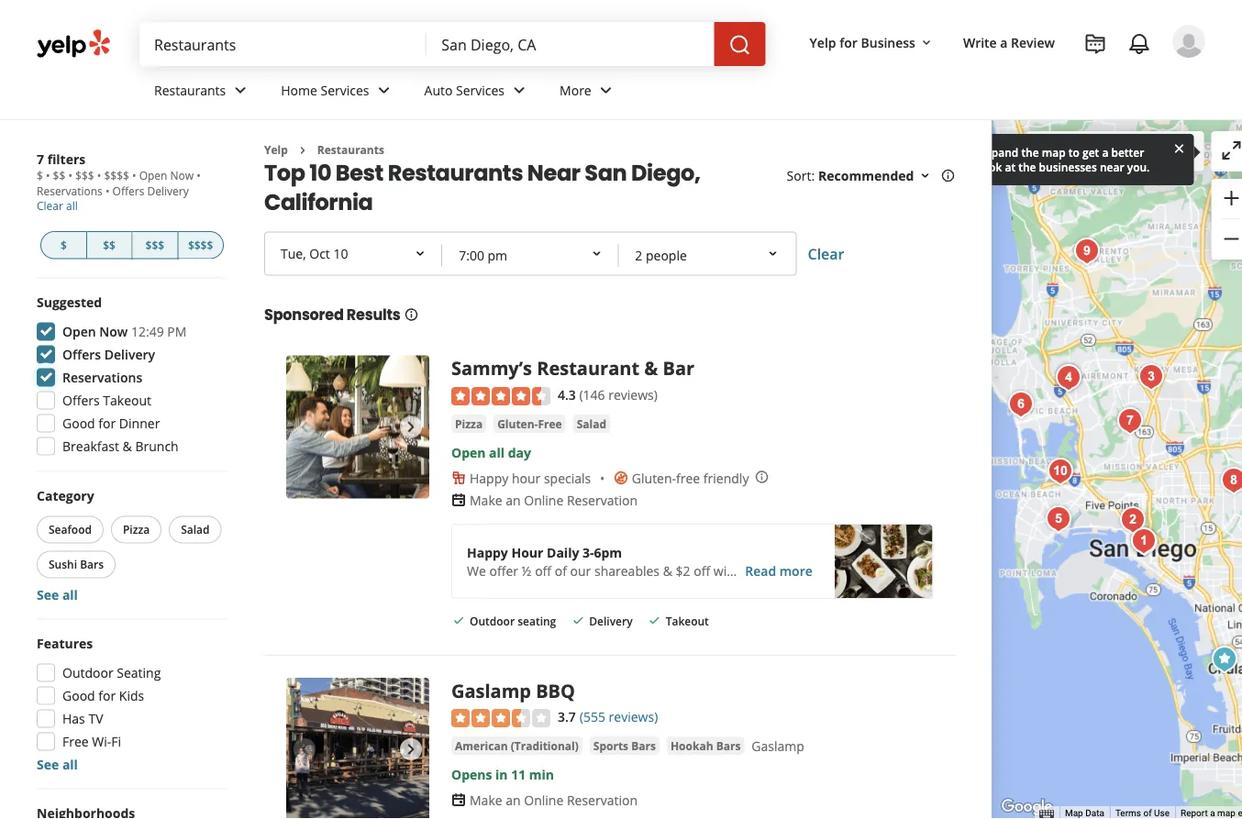Task type: locate. For each thing, give the bounding box(es) containing it.
good for good for kids
[[62, 687, 95, 705]]

1 vertical spatial offers
[[62, 346, 101, 363]]

free down has
[[62, 733, 89, 751]]

2 vertical spatial open
[[451, 443, 486, 461]]

yelp for yelp link
[[264, 142, 288, 157]]

search image
[[729, 34, 751, 56]]

happy
[[470, 469, 509, 487], [467, 544, 508, 561]]

1 vertical spatial previous image
[[294, 739, 316, 761]]

see all for features
[[37, 756, 78, 774]]

pizza right seafood
[[123, 522, 150, 537]]

$$ right $ button
[[103, 238, 116, 253]]

2 vertical spatial a
[[1211, 808, 1216, 819]]

24 chevron down v2 image
[[373, 79, 395, 101], [508, 79, 530, 101], [595, 79, 617, 101]]

1 horizontal spatial now
[[170, 168, 194, 183]]

see all button down free wi-fi
[[37, 756, 78, 774]]

24 chevron down v2 image right more
[[595, 79, 617, 101]]

free down 4.3
[[538, 416, 562, 431]]

none field up more
[[442, 34, 700, 54]]

reservations down filters
[[37, 183, 103, 198]]

24 chevron down v2 image for auto services
[[508, 79, 530, 101]]

16 reservation v2 image
[[451, 493, 466, 508], [451, 793, 466, 808]]

1 horizontal spatial &
[[644, 355, 658, 381]]

map for moves
[[1124, 143, 1150, 160]]

1 make from the top
[[470, 491, 503, 509]]

sammy's restaurant & bar link
[[451, 355, 695, 381]]

0 horizontal spatial off
[[535, 562, 552, 579]]

reviews)
[[609, 386, 658, 403], [609, 709, 658, 726]]

1 vertical spatial see
[[37, 756, 59, 774]]

16 info v2 image left look
[[941, 169, 956, 183]]

0 horizontal spatial takeout
[[103, 392, 151, 409]]

clear
[[37, 198, 63, 213], [808, 244, 845, 263]]

map
[[1065, 808, 1083, 819]]

Cover field
[[621, 235, 793, 276]]

restaurants inside business categories element
[[154, 81, 226, 99]]

1 vertical spatial takeout
[[666, 614, 709, 629]]

write a review
[[963, 33, 1055, 51]]

services right 'auto'
[[456, 81, 505, 99]]

bars for hookah bars
[[716, 738, 741, 753]]

gluten- up day
[[497, 416, 538, 431]]

best
[[336, 157, 384, 188]]

gaslamp bbq image
[[286, 678, 429, 819]]

1 horizontal spatial clear
[[808, 244, 845, 263]]

ruby a. image
[[1173, 25, 1206, 58]]

tv
[[88, 710, 103, 728]]

write a review link
[[956, 26, 1063, 59]]

1 horizontal spatial open
[[139, 168, 167, 183]]

gaslamp for gaslamp bbq
[[451, 678, 531, 704]]

1 horizontal spatial gaslamp
[[752, 738, 805, 755]]

2 make an online reservation from the top
[[470, 791, 638, 809]]

1 none field from the left
[[154, 34, 412, 54]]

0 vertical spatial slideshow element
[[286, 355, 429, 499]]

2 see from the top
[[37, 756, 59, 774]]

16 checkmark v2 image right seating
[[571, 614, 586, 628]]

clear down sort:
[[808, 244, 845, 263]]

expand
[[980, 145, 1019, 160]]

gaslamp up 3.7 star rating image
[[451, 678, 531, 704]]

clear inside 7 filters $ • $$ • $$$ • $$$$ • open now • reservations • offers delivery clear all
[[37, 198, 63, 213]]

1 horizontal spatial 16 checkmark v2 image
[[571, 614, 586, 628]]

clear all link
[[37, 198, 78, 213]]

0 horizontal spatial 24 chevron down v2 image
[[373, 79, 395, 101]]

16 reservation v2 image down opens
[[451, 793, 466, 808]]

0 horizontal spatial &
[[123, 438, 132, 455]]

2 horizontal spatial &
[[663, 562, 673, 579]]

for for kids
[[98, 687, 116, 705]]

$$$ inside button
[[146, 238, 164, 253]]

map left e
[[1218, 808, 1236, 819]]

16 checkmark v2 image for outdoor seating
[[451, 614, 466, 628]]

delivery inside group
[[104, 346, 155, 363]]

0 horizontal spatial none field
[[154, 34, 412, 54]]

0 horizontal spatial gluten-
[[497, 416, 538, 431]]

see all down free wi-fi
[[37, 756, 78, 774]]

16 chevron down v2 image right recommended
[[918, 169, 933, 183]]

of down daily
[[555, 562, 567, 579]]

happy up we
[[467, 544, 508, 561]]

map region
[[795, 112, 1242, 819]]

hookah bars
[[671, 738, 741, 753]]

seating
[[117, 664, 161, 682]]

a right "get"
[[1102, 145, 1109, 160]]

$$$ down filters
[[75, 168, 94, 183]]

(555 reviews)
[[580, 709, 658, 726]]

expand map image
[[1221, 139, 1242, 161]]

report
[[1181, 808, 1208, 819]]

$$ down filters
[[53, 168, 65, 183]]

hookah
[[671, 738, 713, 753]]

bars for sports bars
[[631, 738, 656, 753]]

of
[[555, 562, 567, 579], [1144, 808, 1152, 819]]

1 vertical spatial $$$$
[[188, 238, 213, 253]]

24 chevron down v2 image for more
[[595, 79, 617, 101]]

16 reservation v2 image down 16 happy hour specials v2 icon
[[451, 493, 466, 508]]

24 chevron down v2 image inside the auto services link
[[508, 79, 530, 101]]

reservation down 16 gluten free v2 icon
[[567, 491, 638, 509]]

none field 'find'
[[154, 34, 412, 54]]

all up $ button
[[66, 198, 78, 213]]

24 chevron down v2 image
[[230, 79, 252, 101]]

good up has tv
[[62, 687, 95, 705]]

pizza up open all day
[[455, 416, 483, 431]]

make an online reservation down specials
[[470, 491, 638, 509]]

of left use
[[1144, 808, 1152, 819]]

0 vertical spatial good
[[62, 415, 95, 432]]

16 chevron down v2 image inside 'yelp for business' button
[[919, 36, 934, 50]]

2 see all button from the top
[[37, 756, 78, 774]]

suggested
[[37, 294, 102, 311]]

delivery up $$$ button
[[147, 183, 189, 198]]

now up $$$$ button
[[170, 168, 194, 183]]

24 chevron down v2 image inside the more link
[[595, 79, 617, 101]]

open up $$$ button
[[139, 168, 167, 183]]

keyboard shortcuts image
[[1040, 810, 1054, 819]]

wi-
[[92, 733, 111, 751]]

1 horizontal spatial services
[[456, 81, 505, 99]]

takeout down $2
[[666, 614, 709, 629]]

2 vertical spatial for
[[98, 687, 116, 705]]

$$ inside 7 filters $ • $$ • $$$ • $$$$ • open now • reservations • offers delivery clear all
[[53, 168, 65, 183]]

services right home
[[321, 81, 369, 99]]

next image
[[400, 739, 422, 761]]

gaslamp bbq link
[[451, 678, 575, 704]]

1 vertical spatial &
[[123, 438, 132, 455]]

sports bars
[[594, 738, 656, 753]]

jimmy's famous american tavern image
[[1041, 501, 1077, 538]]

$$$ right '$$' button
[[146, 238, 164, 253]]

16 info v2 image
[[941, 169, 956, 183], [404, 307, 419, 322]]

1 24 chevron down v2 image from the left
[[373, 79, 395, 101]]

pizza button right the seafood 'button'
[[111, 516, 162, 544]]

salad inside group
[[181, 522, 210, 537]]

free inside button
[[538, 416, 562, 431]]

1 online from the top
[[524, 491, 564, 509]]

previous image for sammy's restaurant & bar
[[294, 416, 316, 438]]

see all
[[37, 586, 78, 604], [37, 756, 78, 774]]

1 horizontal spatial yelp
[[810, 33, 836, 51]]

outdoor up good for kids
[[62, 664, 113, 682]]

0 vertical spatial $$
[[53, 168, 65, 183]]

restaurants right 16 chevron right v2 icon
[[317, 142, 384, 157]]

& down dinner
[[123, 438, 132, 455]]

0 horizontal spatial $$
[[53, 168, 65, 183]]

$$$$ inside 7 filters $ • $$ • $$$ • $$$$ • open now • reservations • offers delivery clear all
[[104, 168, 129, 183]]

offers
[[112, 183, 144, 198], [62, 346, 101, 363], [62, 392, 100, 409]]

day
[[508, 443, 531, 461]]

kids
[[119, 687, 144, 705]]

24 chevron down v2 image left 'auto'
[[373, 79, 395, 101]]

for down outdoor seating
[[98, 687, 116, 705]]

hookah bars button
[[667, 737, 745, 755]]

sports bars button
[[590, 737, 660, 755]]

off right ½
[[535, 562, 552, 579]]

make down opens
[[470, 791, 503, 809]]

pizza
[[455, 416, 483, 431], [123, 522, 150, 537]]

0 vertical spatial reservations
[[37, 183, 103, 198]]

0 vertical spatial reviews)
[[609, 386, 658, 403]]

$ down the "clear all" link
[[61, 238, 67, 253]]

red sea ethiopian restaurant image
[[1216, 462, 1242, 499]]

map inside the expand the map to get a better look at the businesses near you.
[[1042, 145, 1066, 160]]

0 vertical spatial for
[[840, 33, 858, 51]]

takeout up dinner
[[103, 392, 151, 409]]

None field
[[154, 34, 412, 54], [442, 34, 700, 54]]

Near text field
[[442, 34, 700, 54]]

yelp left the "business"
[[810, 33, 836, 51]]

none field up home
[[154, 34, 412, 54]]

2 see all from the top
[[37, 756, 78, 774]]

california
[[264, 187, 373, 217]]

min
[[529, 766, 554, 783]]

0 horizontal spatial $$$
[[75, 168, 94, 183]]

0 horizontal spatial restaurants
[[154, 81, 226, 99]]

1 vertical spatial now
[[99, 323, 128, 340]]

0 horizontal spatial 16 info v2 image
[[404, 307, 419, 322]]

american (traditional) link
[[451, 737, 583, 755]]

1 vertical spatial reservation
[[567, 791, 638, 809]]

$$$
[[75, 168, 94, 183], [146, 238, 164, 253]]

good for kids
[[62, 687, 144, 705]]

reservation
[[567, 491, 638, 509], [567, 791, 638, 809]]

bars right sports
[[631, 738, 656, 753]]

glasses
[[802, 562, 845, 579]]

we offer ½ off of our shareables & $2 off wine and beer glasses
[[467, 562, 845, 579]]

bars right sushi
[[80, 557, 104, 572]]

1 vertical spatial gaslamp
[[752, 738, 805, 755]]

sponsored results
[[264, 305, 401, 325]]

offers delivery
[[62, 346, 155, 363]]

0 vertical spatial $
[[37, 168, 43, 183]]

for left the "business"
[[840, 33, 858, 51]]

$$$$ up '$$' button
[[104, 168, 129, 183]]

bars right "hookah"
[[716, 738, 741, 753]]

1 reviews) from the top
[[609, 386, 658, 403]]

for inside 'yelp for business' button
[[840, 33, 858, 51]]

make an online reservation down min
[[470, 791, 638, 809]]

0 horizontal spatial bars
[[80, 557, 104, 572]]

1 vertical spatial make
[[470, 791, 503, 809]]

1 vertical spatial salad
[[181, 522, 210, 537]]

to
[[1069, 145, 1080, 160]]

$$$$
[[104, 168, 129, 183], [188, 238, 213, 253]]

None search field
[[139, 22, 770, 66]]

expand the map to get a better look at the businesses near you.
[[980, 145, 1150, 174]]

1 vertical spatial happy
[[467, 544, 508, 561]]

6pm
[[594, 544, 622, 561]]

0 horizontal spatial now
[[99, 323, 128, 340]]

0 horizontal spatial gaslamp
[[451, 678, 531, 704]]

1 horizontal spatial $
[[61, 238, 67, 253]]

24 chevron down v2 image right auto services
[[508, 79, 530, 101]]

1 previous image from the top
[[294, 416, 316, 438]]

16 chevron down v2 image
[[919, 36, 934, 50], [918, 169, 933, 183]]

reviews) up sports bars
[[609, 709, 658, 726]]

1 vertical spatial pizza button
[[111, 516, 162, 544]]

delivery down shareables on the bottom of the page
[[589, 614, 633, 629]]

at
[[1005, 159, 1016, 174]]

0 horizontal spatial $$$$
[[104, 168, 129, 183]]

0 vertical spatial online
[[524, 491, 564, 509]]

1 horizontal spatial free
[[538, 416, 562, 431]]

offers down open now 12:49 pm
[[62, 346, 101, 363]]

1 vertical spatial $
[[61, 238, 67, 253]]

1 vertical spatial reviews)
[[609, 709, 658, 726]]

next image
[[400, 416, 422, 438]]

0 vertical spatial a
[[1000, 33, 1008, 51]]

1 make an online reservation from the top
[[470, 491, 638, 509]]

businesses
[[1039, 159, 1097, 174]]

0 vertical spatial delivery
[[147, 183, 189, 198]]

harmony cuisine 2b1 image
[[1133, 359, 1170, 395]]

happy hour specials
[[470, 469, 591, 487]]

1 slideshow element from the top
[[286, 355, 429, 499]]

1 vertical spatial good
[[62, 687, 95, 705]]

report a map e
[[1181, 808, 1242, 819]]

map for to
[[1042, 145, 1066, 160]]

0 vertical spatial 16 info v2 image
[[941, 169, 956, 183]]

16 checkmark v2 image
[[451, 614, 466, 628], [571, 614, 586, 628], [647, 614, 662, 628]]

now inside 7 filters $ • $$ • $$$ • $$$$ • open now • reservations • offers delivery clear all
[[170, 168, 194, 183]]

for down 'offers takeout'
[[98, 415, 116, 432]]

map data
[[1065, 808, 1105, 819]]

0 vertical spatial free
[[538, 416, 562, 431]]

see all down sushi
[[37, 586, 78, 604]]

1 vertical spatial free
[[62, 733, 89, 751]]

see all button down sushi
[[37, 586, 78, 604]]

outdoor left seating
[[470, 614, 515, 629]]

opens in 11 min
[[451, 766, 554, 783]]

an down 11
[[506, 791, 521, 809]]

$$$$ right $$$ button
[[188, 238, 213, 253]]

google image
[[997, 796, 1058, 819]]

gluten- for free
[[497, 416, 538, 431]]

1 horizontal spatial a
[[1102, 145, 1109, 160]]

gaslamp right 'hookah bars' link
[[752, 738, 805, 755]]

& left $2
[[663, 562, 673, 579]]

0 horizontal spatial $
[[37, 168, 43, 183]]

offers up good for dinner
[[62, 392, 100, 409]]

good up breakfast
[[62, 415, 95, 432]]

make down open all day
[[470, 491, 503, 509]]

an down hour
[[506, 491, 521, 509]]

salad button
[[573, 415, 610, 433], [169, 516, 222, 544]]

0 vertical spatial see all button
[[37, 586, 78, 604]]

home services link
[[266, 66, 410, 119]]

online down min
[[524, 791, 564, 809]]

1 vertical spatial $$
[[103, 238, 116, 253]]

for for business
[[840, 33, 858, 51]]

1 horizontal spatial of
[[1144, 808, 1152, 819]]

(555 reviews) link
[[580, 707, 658, 726]]

open down suggested
[[62, 323, 96, 340]]

hookah bars link
[[667, 737, 745, 755]]

salad for the leftmost salad button
[[181, 522, 210, 537]]

1 see all button from the top
[[37, 586, 78, 604]]

a right report
[[1211, 808, 1216, 819]]

0 vertical spatial yelp
[[810, 33, 836, 51]]

open
[[139, 168, 167, 183], [62, 323, 96, 340], [451, 443, 486, 461]]

yelp inside button
[[810, 33, 836, 51]]

16 chevron down v2 image for recommended
[[918, 169, 933, 183]]

0 vertical spatial gluten-
[[497, 416, 538, 431]]

1 reservation from the top
[[567, 491, 638, 509]]

2 online from the top
[[524, 791, 564, 809]]

gluten-
[[497, 416, 538, 431], [632, 469, 676, 487]]

2 services from the left
[[456, 81, 505, 99]]

16 chevron right v2 image
[[295, 143, 310, 158]]

restaurant
[[537, 355, 640, 381]]

an
[[506, 491, 521, 509], [506, 791, 521, 809]]

3 24 chevron down v2 image from the left
[[595, 79, 617, 101]]

2 vertical spatial &
[[663, 562, 673, 579]]

0 horizontal spatial salad button
[[169, 516, 222, 544]]

make
[[470, 491, 503, 509], [470, 791, 503, 809]]

1 horizontal spatial $$$$
[[188, 238, 213, 253]]

2 24 chevron down v2 image from the left
[[508, 79, 530, 101]]

e
[[1238, 808, 1242, 819]]

1 vertical spatial a
[[1102, 145, 1109, 160]]

write
[[963, 33, 997, 51]]

none field near
[[442, 34, 700, 54]]

crushed image
[[1003, 386, 1040, 423]]

1 16 checkmark v2 image from the left
[[451, 614, 466, 628]]

gluten- inside button
[[497, 416, 538, 431]]

0 horizontal spatial free
[[62, 733, 89, 751]]

0 horizontal spatial restaurants link
[[139, 66, 266, 119]]

0 vertical spatial pizza button
[[451, 415, 486, 433]]

16 checkmark v2 image down we offer ½ off of our shareables & $2 off wine and beer glasses
[[647, 614, 662, 628]]

restaurants down the auto services link
[[388, 157, 523, 188]]

slideshow element for gaslamp bbq
[[286, 678, 429, 819]]

0 vertical spatial $$$
[[75, 168, 94, 183]]

0 horizontal spatial salad
[[181, 522, 210, 537]]

gaslamp
[[451, 678, 531, 704], [752, 738, 805, 755]]

16 happy hour specials v2 image
[[451, 471, 466, 486]]

0 vertical spatial make
[[470, 491, 503, 509]]

happy down open all day
[[470, 469, 509, 487]]

see all button for features
[[37, 756, 78, 774]]

16 checkmark v2 image left outdoor seating
[[451, 614, 466, 628]]

restaurants inside "top 10 best restaurants near san diego, california"
[[388, 157, 523, 188]]

all inside 7 filters $ • $$ • $$$ • $$$$ • open now • reservations • offers delivery clear all
[[66, 198, 78, 213]]

2 slideshow element from the top
[[286, 678, 429, 819]]

1 vertical spatial 16 chevron down v2 image
[[918, 169, 933, 183]]

4.3 (146 reviews)
[[558, 386, 658, 403]]

1 good from the top
[[62, 415, 95, 432]]

sammy's restaurant & bar image
[[286, 355, 429, 499]]

16 chevron down v2 image right the "business"
[[919, 36, 934, 50]]

open up 16 happy hour specials v2 icon
[[451, 443, 486, 461]]

slideshow element
[[286, 355, 429, 499], [286, 678, 429, 819]]

auto services
[[424, 81, 505, 99]]

$ down the 7 at the left of the page
[[37, 168, 43, 183]]

gluten- right 16 gluten free v2 icon
[[632, 469, 676, 487]]

0 horizontal spatial clear
[[37, 198, 63, 213]]

close image
[[1172, 140, 1187, 156]]

16 info v2 image right "results" at the top left of the page
[[404, 307, 419, 322]]

1 vertical spatial salad button
[[169, 516, 222, 544]]

1 horizontal spatial outdoor
[[470, 614, 515, 629]]

0 vertical spatial happy
[[470, 469, 509, 487]]

0 horizontal spatial pizza
[[123, 522, 150, 537]]

see
[[37, 586, 59, 604], [37, 756, 59, 774]]

3 16 checkmark v2 image from the left
[[647, 614, 662, 628]]

american
[[455, 738, 508, 753]]

&
[[644, 355, 658, 381], [123, 438, 132, 455], [663, 562, 673, 579]]

map left 'to'
[[1042, 145, 1066, 160]]

delivery down open now 12:49 pm
[[104, 346, 155, 363]]

0 horizontal spatial map
[[1042, 145, 1066, 160]]

chef jun image
[[1051, 360, 1087, 396], [1051, 360, 1087, 396]]

projects image
[[1085, 33, 1107, 55]]

3.7 link
[[558, 707, 576, 726]]

notifications image
[[1129, 33, 1151, 55]]

1 horizontal spatial $$$
[[146, 238, 164, 253]]

0 vertical spatial salad
[[577, 416, 607, 431]]

2 good from the top
[[62, 687, 95, 705]]

expand the map to get a better look at the businesses near you. tooltip
[[965, 134, 1194, 185]]

3.7 star rating image
[[451, 709, 551, 728]]

1 vertical spatial for
[[98, 415, 116, 432]]

reservation down sports
[[567, 791, 638, 809]]

info icon image
[[755, 470, 769, 484], [755, 470, 769, 484]]

1 services from the left
[[321, 81, 369, 99]]

1 vertical spatial 16 reservation v2 image
[[451, 793, 466, 808]]

2 16 checkmark v2 image from the left
[[571, 614, 586, 628]]

1 vertical spatial see all
[[37, 756, 78, 774]]

yelp left 16 chevron right v2 icon
[[264, 142, 288, 157]]

1 see all from the top
[[37, 586, 78, 604]]

2 previous image from the top
[[294, 739, 316, 761]]

1 horizontal spatial $$
[[103, 238, 116, 253]]

see for category
[[37, 586, 59, 604]]

for for dinner
[[98, 415, 116, 432]]

pizza button up open all day
[[451, 415, 486, 433]]

& left bar
[[644, 355, 658, 381]]

online down the happy hour specials
[[524, 491, 564, 509]]

previous image
[[294, 416, 316, 438], [294, 739, 316, 761]]

now up the offers delivery
[[99, 323, 128, 340]]

0 vertical spatial takeout
[[103, 392, 151, 409]]

restaurants left 24 chevron down v2 icon at the left top of the page
[[154, 81, 226, 99]]

Find text field
[[154, 34, 412, 54]]

search
[[1063, 143, 1104, 160]]

1 see from the top
[[37, 586, 59, 604]]

2 horizontal spatial a
[[1211, 808, 1216, 819]]

map right as
[[1124, 143, 1150, 160]]

0 horizontal spatial services
[[321, 81, 369, 99]]

1 horizontal spatial none field
[[442, 34, 700, 54]]

2 horizontal spatial 16 checkmark v2 image
[[647, 614, 662, 628]]

1 an from the top
[[506, 491, 521, 509]]

hour
[[512, 544, 544, 561]]

offers up '$$' button
[[112, 183, 144, 198]]

0 horizontal spatial outdoor
[[62, 664, 113, 682]]

24 chevron down v2 image inside the 'home services' link
[[373, 79, 395, 101]]

a right write
[[1000, 33, 1008, 51]]

0 vertical spatial now
[[170, 168, 194, 183]]

2 none field from the left
[[442, 34, 700, 54]]

auto services link
[[410, 66, 545, 119]]

•
[[46, 168, 50, 183], [68, 168, 72, 183], [97, 168, 101, 183], [132, 168, 136, 183], [197, 168, 201, 183], [105, 183, 110, 198]]

all
[[66, 198, 78, 213], [489, 443, 505, 461], [62, 586, 78, 604], [62, 756, 78, 774]]

group
[[1212, 179, 1242, 260], [31, 293, 228, 461], [33, 487, 228, 604], [31, 635, 228, 774]]

off right $2
[[694, 562, 710, 579]]

16 chevron down v2 image inside 'recommended' 'dropdown button'
[[918, 169, 933, 183]]

offers for delivery
[[62, 346, 101, 363]]

11
[[511, 766, 526, 783]]

clear up $ button
[[37, 198, 63, 213]]

reservations up 'offers takeout'
[[62, 369, 142, 386]]



Task type: describe. For each thing, give the bounding box(es) containing it.
bar
[[663, 355, 695, 381]]

16 checkmark v2 image for takeout
[[647, 614, 662, 628]]

free
[[676, 469, 700, 487]]

filters
[[47, 150, 86, 167]]

more
[[780, 562, 813, 579]]

12:49
[[131, 323, 164, 340]]

services for auto services
[[456, 81, 505, 99]]

has tv
[[62, 710, 103, 728]]

near
[[1100, 159, 1125, 174]]

ristorante illando image
[[1115, 502, 1152, 539]]

wine
[[714, 562, 742, 579]]

terms
[[1116, 808, 1141, 819]]

2 make from the top
[[470, 791, 503, 809]]

gaslamp for gaslamp
[[752, 738, 805, 755]]

sponsored
[[264, 305, 344, 325]]

category
[[37, 487, 94, 505]]

search as map moves
[[1063, 143, 1193, 160]]

(traditional)
[[511, 738, 579, 753]]

slideshow element for sammy's restaurant & bar
[[286, 355, 429, 499]]

make an online reservation for 1st 16 reservation v2 "icon" from the bottom
[[470, 791, 638, 809]]

1 vertical spatial 16 info v2 image
[[404, 307, 419, 322]]

yelp link
[[264, 142, 288, 157]]

1 vertical spatial restaurants link
[[317, 142, 384, 157]]

in
[[496, 766, 508, 783]]

gluten-free
[[497, 416, 562, 431]]

reservations inside 7 filters $ • $$ • $$$ • $$$$ • open now • reservations • offers delivery clear all
[[37, 183, 103, 198]]

sports bars link
[[590, 737, 660, 755]]

sammy's
[[451, 355, 532, 381]]

gluten-free friendly
[[632, 469, 749, 487]]

2 reviews) from the top
[[609, 709, 658, 726]]

Time field
[[444, 235, 617, 276]]

2 vertical spatial delivery
[[589, 614, 633, 629]]

1 off from the left
[[535, 562, 552, 579]]

more link
[[545, 66, 632, 119]]

$$ button
[[87, 231, 133, 259]]

king crab cajun seafood boil restaurant image
[[1042, 453, 1079, 490]]

0 vertical spatial &
[[644, 355, 658, 381]]

get
[[1083, 145, 1100, 160]]

happy for happy hour daily 3-6pm
[[467, 544, 508, 561]]

recommended button
[[819, 167, 933, 184]]

outdoor seating
[[470, 614, 556, 629]]

make an online reservation for first 16 reservation v2 "icon" from the top
[[470, 491, 638, 509]]

happy hour daily 3-6pm
[[467, 544, 622, 561]]

2 16 reservation v2 image from the top
[[451, 793, 466, 808]]

sports
[[594, 738, 629, 753]]

sushi bars button
[[37, 551, 116, 579]]

16 chevron down v2 image for yelp for business
[[919, 36, 934, 50]]

san
[[585, 157, 627, 188]]

daily
[[547, 544, 579, 561]]

a for write
[[1000, 33, 1008, 51]]

1 vertical spatial clear
[[808, 244, 845, 263]]

1 horizontal spatial salad button
[[573, 415, 610, 433]]

results
[[347, 305, 401, 325]]

business
[[861, 33, 916, 51]]

outdoor for outdoor seating
[[470, 614, 515, 629]]

7
[[37, 150, 44, 167]]

terms of use
[[1116, 808, 1170, 819]]

services for home services
[[321, 81, 369, 99]]

offers for takeout
[[62, 392, 100, 409]]

we
[[467, 562, 486, 579]]

diego,
[[631, 157, 701, 188]]

clear button
[[808, 244, 845, 263]]

group containing features
[[31, 635, 228, 774]]

1 horizontal spatial restaurants
[[317, 142, 384, 157]]

has
[[62, 710, 85, 728]]

pizza link
[[451, 415, 486, 433]]

all left day
[[489, 443, 505, 461]]

yelp for yelp for business
[[810, 33, 836, 51]]

$$$ inside 7 filters $ • $$ • $$$ • $$$$ • open now • reservations • offers delivery clear all
[[75, 168, 94, 183]]

bbq
[[536, 678, 575, 704]]

specials
[[544, 469, 591, 487]]

1 horizontal spatial pizza button
[[451, 415, 486, 433]]

map data button
[[1065, 807, 1105, 819]]

$$$$ inside button
[[188, 238, 213, 253]]

features
[[37, 635, 93, 652]]

a inside the expand the map to get a better look at the businesses near you.
[[1102, 145, 1109, 160]]

bars for sushi bars
[[80, 557, 104, 572]]

seafood
[[49, 522, 92, 537]]

0 horizontal spatial of
[[555, 562, 567, 579]]

24 chevron down v2 image for home services
[[373, 79, 395, 101]]

Select a date text field
[[266, 233, 442, 274]]

and
[[745, 562, 768, 579]]

1 horizontal spatial 16 info v2 image
[[941, 169, 956, 183]]

recommended
[[819, 167, 914, 184]]

gluten- for free
[[632, 469, 676, 487]]

$ inside 7 filters $ • $$ • $$$ • $$$$ • open now • reservations • offers delivery clear all
[[37, 168, 43, 183]]

auto
[[424, 81, 453, 99]]

see for features
[[37, 756, 59, 774]]

user actions element
[[795, 23, 1231, 136]]

sammy's restaurant & bar
[[451, 355, 695, 381]]

1 vertical spatial reservations
[[62, 369, 142, 386]]

friendly
[[704, 469, 749, 487]]

free wi-fi
[[62, 733, 121, 751]]

open inside 7 filters $ • $$ • $$$ • $$$$ • open now • reservations • offers delivery clear all
[[139, 168, 167, 183]]

sammy's restaurant & bar image
[[1207, 641, 1242, 678]]

zoom in image
[[1221, 187, 1242, 209]]

(146
[[579, 386, 605, 403]]

offers inside 7 filters $ • $$ • $$$ • $$$$ • open now • reservations • offers delivery clear all
[[112, 183, 144, 198]]

breakfast & brunch
[[62, 438, 179, 455]]

yelp for business button
[[803, 26, 941, 59]]

all down sushi bars button
[[62, 586, 78, 604]]

2 an from the top
[[506, 791, 521, 809]]

outdoor seating
[[62, 664, 161, 682]]

open for open now 12:49 pm
[[62, 323, 96, 340]]

offers takeout
[[62, 392, 151, 409]]

see all button for category
[[37, 586, 78, 604]]

4.3
[[558, 386, 576, 403]]

near
[[527, 157, 581, 188]]

our
[[570, 562, 591, 579]]

home
[[281, 81, 317, 99]]

use
[[1154, 808, 1170, 819]]

american (traditional)
[[455, 738, 579, 753]]

hour
[[512, 469, 541, 487]]

group containing category
[[33, 487, 228, 604]]

business categories element
[[139, 66, 1206, 119]]

look
[[980, 159, 1002, 174]]

10
[[309, 157, 331, 188]]

dinner
[[119, 415, 160, 432]]

½
[[522, 562, 532, 579]]

seating
[[518, 614, 556, 629]]

2 reservation from the top
[[567, 791, 638, 809]]

sushi yorimichi image
[[1112, 403, 1149, 440]]

$ inside button
[[61, 238, 67, 253]]

$ button
[[40, 231, 87, 259]]

map for e
[[1218, 808, 1236, 819]]

delivery inside 7 filters $ • $$ • $$$ • $$$$ • open now • reservations • offers delivery clear all
[[147, 183, 189, 198]]

previous image for gaslamp bbq
[[294, 739, 316, 761]]

1 vertical spatial of
[[1144, 808, 1152, 819]]

review
[[1011, 33, 1055, 51]]

1 vertical spatial pizza
[[123, 522, 150, 537]]

seafood button
[[37, 516, 104, 544]]

16 gluten free v2 image
[[614, 471, 628, 486]]

all down free wi-fi
[[62, 756, 78, 774]]

0 vertical spatial pizza
[[455, 416, 483, 431]]

daru indian gastropub image
[[1069, 233, 1106, 270]]

opens
[[451, 766, 492, 783]]

gluten-free link
[[494, 415, 566, 433]]

zoom out image
[[1221, 228, 1242, 250]]

a for report
[[1211, 808, 1216, 819]]

breakfast
[[62, 438, 119, 455]]

outdoor for outdoor seating
[[62, 664, 113, 682]]

good for good for dinner
[[62, 415, 95, 432]]

4.3 star rating image
[[451, 387, 551, 405]]

terms of use link
[[1116, 808, 1170, 819]]

see all for category
[[37, 586, 78, 604]]

$$ inside button
[[103, 238, 116, 253]]

16 checkmark v2 image for delivery
[[571, 614, 586, 628]]

brunch
[[135, 438, 179, 455]]

sort:
[[787, 167, 815, 184]]

7 filters $ • $$ • $$$ • $$$$ • open now • reservations • offers delivery clear all
[[37, 150, 201, 213]]

2 off from the left
[[694, 562, 710, 579]]

open for open all day
[[451, 443, 486, 461]]

happy for happy hour specials
[[470, 469, 509, 487]]

report a map e link
[[1181, 808, 1242, 819]]

salad for right salad button
[[577, 416, 607, 431]]

havana 1920 image
[[1126, 523, 1163, 560]]

gaslamp bbq image
[[1127, 524, 1163, 561]]

1 16 reservation v2 image from the top
[[451, 493, 466, 508]]

0 vertical spatial restaurants link
[[139, 66, 266, 119]]

american (traditional) button
[[451, 737, 583, 755]]

gaslamp bbq
[[451, 678, 575, 704]]

group containing suggested
[[31, 293, 228, 461]]



Task type: vqa. For each thing, say whether or not it's contained in the screenshot.
FRENCH
no



